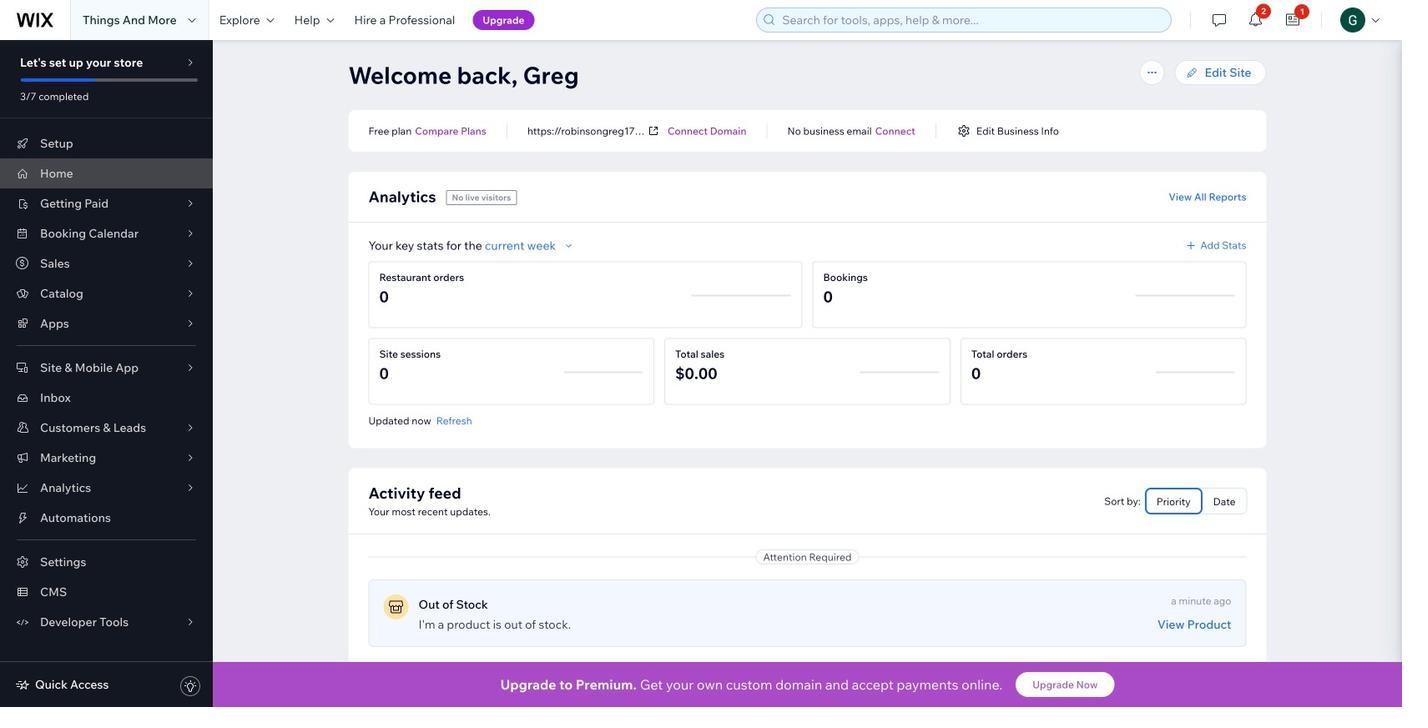 Task type: vqa. For each thing, say whether or not it's contained in the screenshot.
Sidebar element
yes



Task type: describe. For each thing, give the bounding box(es) containing it.
sidebar element
[[0, 40, 213, 708]]

Search for tools, apps, help & more... field
[[777, 8, 1166, 32]]



